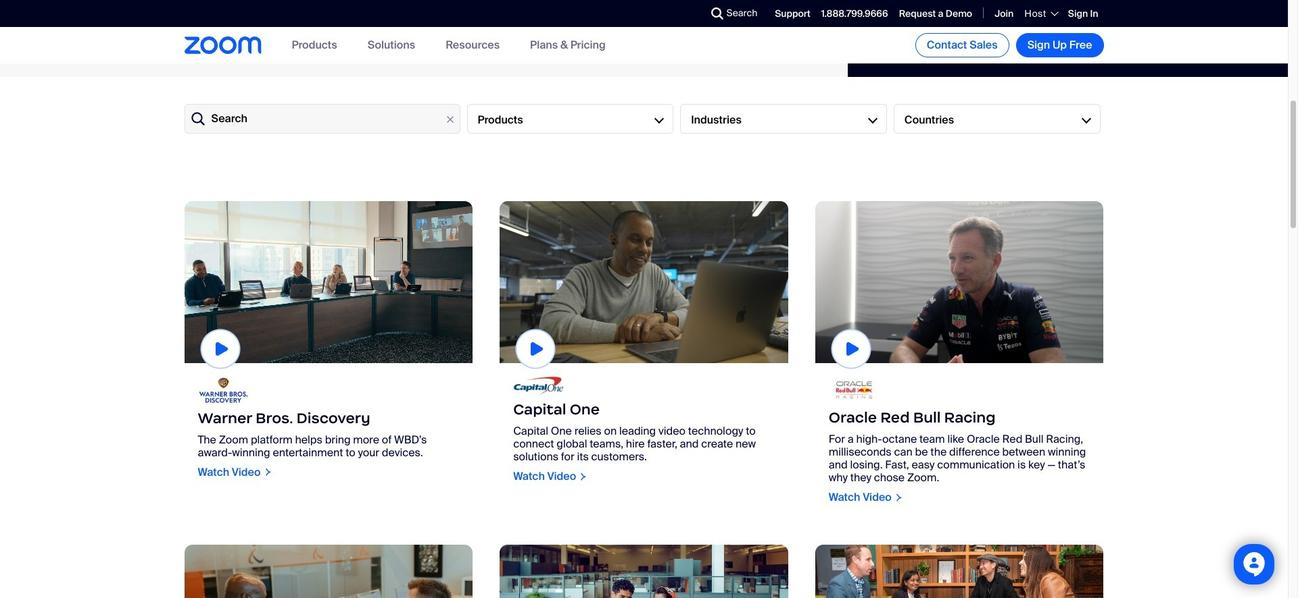 Task type: locate. For each thing, give the bounding box(es) containing it.
1 vertical spatial warner bros. discovery image
[[198, 377, 248, 404]]

search image
[[711, 7, 723, 20], [711, 7, 723, 20]]

None search field
[[662, 3, 714, 24]]

clear search image
[[442, 112, 457, 127]]

oracle red bull racing image
[[815, 201, 1104, 364]]

zoom logo image
[[184, 37, 261, 54]]

capital one user image
[[500, 201, 788, 364]]

None text field
[[184, 104, 460, 134]]

warner bros. discovery image
[[184, 201, 473, 364], [198, 377, 248, 404]]

red bull image
[[829, 377, 879, 404]]

0 vertical spatial warner bros. discovery image
[[184, 201, 473, 364]]



Task type: describe. For each thing, give the bounding box(es) containing it.
capitalone image
[[513, 377, 564, 395]]



Task type: vqa. For each thing, say whether or not it's contained in the screenshot.
middle Build
no



